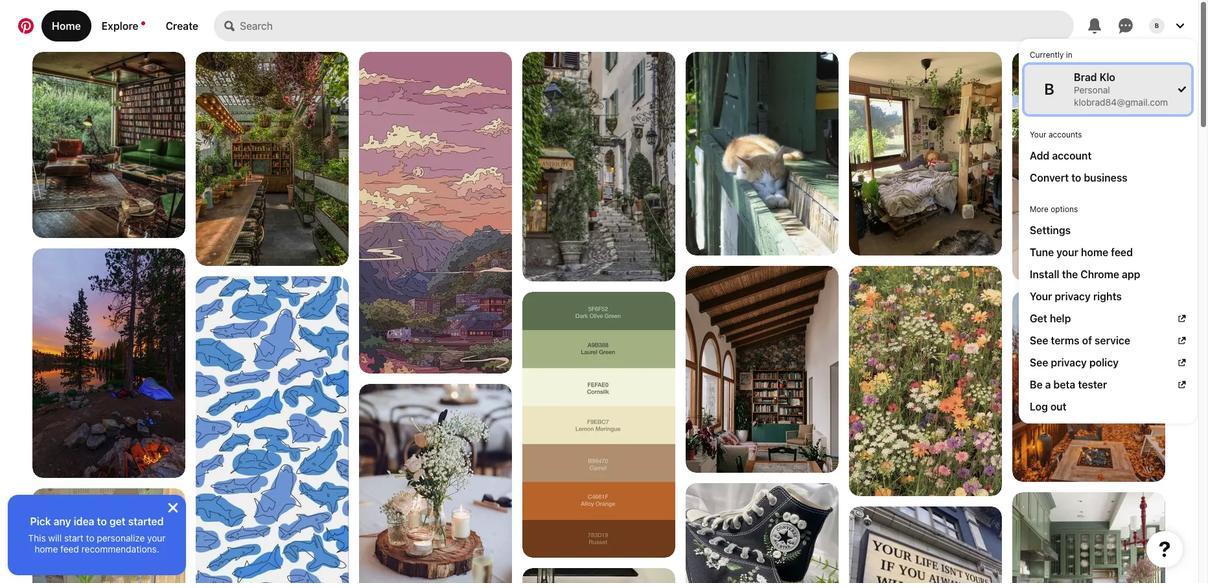 Task type: describe. For each thing, give the bounding box(es) containing it.
get
[[1031, 313, 1048, 324]]

recommendations.
[[81, 544, 159, 555]]

idea
[[74, 516, 94, 527]]

your for your accounts
[[1031, 130, 1047, 139]]

1 vertical spatial to
[[97, 516, 107, 527]]

currently in element
[[1025, 45, 1192, 114]]

this contains an image of: fields // charcoal — by hope johnson image
[[686, 266, 839, 473]]

privacy for rights
[[1056, 291, 1091, 302]]

this contains an image of: vertical gardens can be installed both indoors and outdoors. they can be constructed using a variety image
[[850, 266, 1003, 496]]

personalize
[[97, 532, 145, 544]]

account
[[1053, 150, 1092, 161]]

of
[[1083, 335, 1093, 346]]

get
[[109, 516, 126, 527]]

settings
[[1031, 224, 1072, 236]]

more options
[[1031, 204, 1079, 214]]

0 horizontal spatial this contains an image of: image
[[32, 488, 185, 583]]

explore
[[102, 20, 139, 32]]

this contains an image of: the perfect world. welcome \o/ image
[[686, 52, 839, 256]]

your accounts element
[[1025, 125, 1192, 189]]

get help link
[[1031, 311, 1187, 326]]

this contains an image of: my kemetic dreams image
[[32, 52, 185, 239]]

policy
[[1090, 357, 1120, 368]]

your inside more options element
[[1057, 246, 1079, 258]]

rights
[[1094, 291, 1123, 302]]

Search text field
[[240, 10, 1075, 42]]

this contains an image of: 24martie image
[[850, 507, 1003, 583]]

started
[[128, 516, 164, 527]]

tune your home feed
[[1031, 246, 1134, 258]]

this contains an image of: gilded autumn velvet image
[[1013, 291, 1166, 483]]

home inside more options element
[[1082, 246, 1109, 258]]

currently
[[1031, 50, 1065, 60]]

add account
[[1031, 150, 1092, 161]]

this contains: color combination with sage green image
[[523, 292, 676, 558]]

pick any idea to get started this will start to personalize your home feed recommendations.
[[28, 516, 166, 555]]

create link
[[155, 10, 209, 42]]

see terms of service
[[1031, 335, 1131, 346]]

more options element
[[1025, 199, 1192, 418]]

brad
[[1075, 71, 1098, 83]]

this contains an image of: 5 scroll stoppers image
[[523, 568, 676, 583]]

service
[[1095, 335, 1131, 346]]

business
[[1085, 172, 1128, 184]]

your privacy rights link
[[1031, 289, 1187, 304]]

1 horizontal spatial this contains an image of: image
[[196, 276, 349, 583]]

log
[[1031, 401, 1049, 412]]

terms
[[1052, 335, 1080, 346]]

home link
[[42, 10, 91, 42]]

privacy for policy
[[1052, 357, 1088, 368]]

start
[[64, 532, 84, 544]]

create
[[166, 20, 199, 32]]

options
[[1051, 204, 1079, 214]]

help
[[1051, 313, 1072, 324]]

any
[[54, 516, 71, 527]]

notifications image
[[141, 21, 145, 25]]

this contains an image of: lake tahoe's least crowded and most photogenic campsite image
[[32, 248, 185, 478]]

see for see privacy policy
[[1031, 357, 1049, 368]]

home inside pick any idea to get started this will start to personalize your home feed recommendations.
[[35, 544, 58, 555]]

search icon image
[[225, 21, 235, 31]]

settings link
[[1031, 223, 1187, 237]]

chrome
[[1081, 269, 1120, 280]]

convert
[[1031, 172, 1070, 184]]

klobrad84@gmail.com
[[1075, 97, 1169, 108]]

klo
[[1100, 71, 1116, 83]]



Task type: locate. For each thing, give the bounding box(es) containing it.
tune your home feed link
[[1031, 245, 1187, 259]]

see inside 'see terms of service' link
[[1031, 335, 1049, 346]]

embroidered converse/converse custom flower embroidery /bridal - etsy turkey image
[[686, 483, 839, 583]]

explore link
[[91, 10, 155, 42]]

tester
[[1079, 379, 1108, 390]]

be
[[1031, 379, 1043, 390]]

will
[[48, 532, 62, 544]]

to inside your accounts element
[[1072, 172, 1082, 184]]

0 vertical spatial home
[[1082, 246, 1109, 258]]

privacy inside see privacy policy link
[[1052, 357, 1088, 368]]

your
[[1057, 246, 1079, 258], [147, 532, 166, 544]]

your up the add
[[1031, 130, 1047, 139]]

travel | the golden girl | jess keys, travel goals, travel inspiration, travel guide, vacation, vacation ideas, getaway, bucket list, wanderlust, luxury, resort, dream destination, beach, mountains, on the road, adventure image
[[523, 52, 676, 282]]

1 vertical spatial your
[[147, 532, 166, 544]]

privacy up be a beta tester
[[1052, 357, 1088, 368]]

privacy inside your privacy rights link
[[1056, 291, 1091, 302]]

this contains an image of: image
[[196, 276, 349, 583], [32, 488, 185, 583]]

pick
[[30, 516, 51, 527]]

1 your from the top
[[1031, 130, 1047, 139]]

1 vertical spatial privacy
[[1052, 357, 1088, 368]]

1 vertical spatial feed
[[60, 544, 79, 555]]

privacy down the
[[1056, 291, 1091, 302]]

a
[[1046, 379, 1052, 390]]

log out
[[1031, 401, 1067, 412]]

home down pick
[[35, 544, 58, 555]]

to right "start"
[[86, 532, 94, 544]]

see down the get
[[1031, 335, 1049, 346]]

to
[[1072, 172, 1082, 184], [97, 516, 107, 527], [86, 532, 94, 544]]

0 vertical spatial see
[[1031, 335, 1049, 346]]

this contains an image of: a relaxed garden soiree wedding in kiama - modern wedding image
[[359, 384, 512, 583]]

0 vertical spatial your
[[1031, 130, 1047, 139]]

your privacy rights
[[1031, 291, 1123, 302]]

2 horizontal spatial to
[[1072, 172, 1082, 184]]

your for your privacy rights
[[1031, 291, 1053, 302]]

feed inside pick any idea to get started this will start to personalize your home feed recommendations.
[[60, 544, 79, 555]]

feed up app in the right top of the page
[[1112, 246, 1134, 258]]

1 vertical spatial your
[[1031, 291, 1053, 302]]

your down started
[[147, 532, 166, 544]]

brad klo menu item
[[1025, 65, 1192, 114]]

home
[[1082, 246, 1109, 258], [35, 544, 58, 555]]

your up the get
[[1031, 291, 1053, 302]]

2 your from the top
[[1031, 291, 1053, 302]]

in
[[1067, 50, 1073, 60]]

your
[[1031, 130, 1047, 139], [1031, 291, 1053, 302]]

1 horizontal spatial your
[[1057, 246, 1079, 258]]

brad klo image
[[1150, 18, 1166, 34]]

be a beta tester link
[[1031, 377, 1187, 392]]

your accounts
[[1031, 130, 1083, 139]]

0 horizontal spatial home
[[35, 544, 58, 555]]

convert to business
[[1031, 172, 1128, 184]]

2 see from the top
[[1031, 357, 1049, 368]]

see privacy policy
[[1031, 357, 1120, 368]]

see
[[1031, 335, 1049, 346], [1031, 357, 1049, 368]]

2 vertical spatial to
[[86, 532, 94, 544]]

1 see from the top
[[1031, 335, 1049, 346]]

be a beta tester
[[1031, 379, 1108, 390]]

this
[[28, 532, 46, 544]]

0 horizontal spatial your
[[147, 532, 166, 544]]

rustic southwestern style outdoor living space image
[[1013, 52, 1166, 281]]

0 vertical spatial your
[[1057, 246, 1079, 258]]

home up chrome
[[1082, 246, 1109, 258]]

brad klo personal klobrad84@gmail.com
[[1075, 71, 1169, 108]]

1 vertical spatial see
[[1031, 357, 1049, 368]]

1 horizontal spatial to
[[97, 516, 107, 527]]

feed down any
[[60, 544, 79, 555]]

1 horizontal spatial feed
[[1112, 246, 1134, 258]]

tune
[[1031, 246, 1055, 258]]

see for see terms of service
[[1031, 335, 1049, 346]]

currently in
[[1031, 50, 1073, 60]]

feed inside more options element
[[1112, 246, 1134, 258]]

see privacy policy link
[[1031, 355, 1187, 370]]

accounts
[[1049, 130, 1083, 139]]

your inside more options element
[[1031, 291, 1053, 302]]

see terms of service link
[[1031, 333, 1187, 348]]

home
[[52, 20, 81, 32]]

this contains an image of: sage green kitchen in a renovated victorian home, southport, fairfield, connecticut image
[[1013, 492, 1166, 583]]

1 vertical spatial home
[[35, 544, 58, 555]]

the
[[1063, 269, 1079, 280]]

see inside see privacy policy link
[[1031, 357, 1049, 368]]

install the chrome app
[[1031, 269, 1141, 280]]

the grounds of alexandria image
[[196, 52, 349, 266]]

beta
[[1054, 379, 1076, 390]]

0 horizontal spatial to
[[86, 532, 94, 544]]

to left "get"
[[97, 516, 107, 527]]

personal
[[1075, 84, 1111, 95]]

privacy
[[1056, 291, 1091, 302], [1052, 357, 1088, 368]]

list
[[0, 52, 1199, 583]]

more
[[1031, 204, 1049, 214]]

this contains an image of: teqryouapart image
[[850, 52, 1003, 256]]

get help
[[1031, 313, 1072, 324]]

add
[[1031, 150, 1050, 161]]

out
[[1051, 401, 1067, 412]]

this contains an image of: pin by jo on fondos | landscape wallpaper, scenery wallpaper, anime scenery wallpaper image
[[359, 52, 512, 435]]

to down the 'account'
[[1072, 172, 1082, 184]]

0 horizontal spatial feed
[[60, 544, 79, 555]]

your inside pick any idea to get started this will start to personalize your home feed recommendations.
[[147, 532, 166, 544]]

0 vertical spatial privacy
[[1056, 291, 1091, 302]]

app
[[1123, 269, 1141, 280]]

1 horizontal spatial home
[[1082, 246, 1109, 258]]

selected item image
[[1179, 86, 1187, 93]]

0 vertical spatial feed
[[1112, 246, 1134, 258]]

your up the
[[1057, 246, 1079, 258]]

install
[[1031, 269, 1060, 280]]

feed
[[1112, 246, 1134, 258], [60, 544, 79, 555]]

0 vertical spatial to
[[1072, 172, 1082, 184]]

see up be
[[1031, 357, 1049, 368]]



Task type: vqa. For each thing, say whether or not it's contained in the screenshot.
That'll
no



